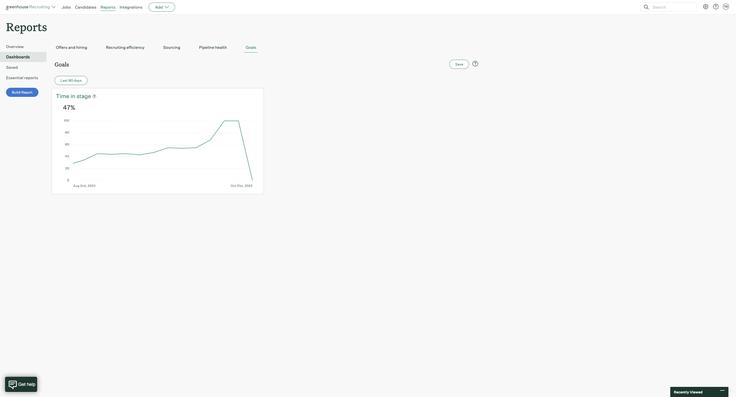 Task type: locate. For each thing, give the bounding box(es) containing it.
recruiting efficiency
[[106, 45, 145, 50]]

offers and hiring
[[56, 45, 87, 50]]

and
[[68, 45, 75, 50]]

sourcing button
[[162, 42, 182, 53]]

goals
[[246, 45, 257, 50], [55, 60, 69, 68]]

offers
[[56, 45, 67, 50]]

0 vertical spatial goals
[[246, 45, 257, 50]]

time in
[[56, 93, 77, 99]]

td
[[724, 5, 728, 8]]

stage
[[77, 93, 91, 99]]

xychart image
[[63, 119, 253, 188]]

viewed
[[690, 390, 703, 394]]

jobs
[[62, 5, 71, 10]]

1 horizontal spatial reports
[[101, 5, 116, 10]]

essential reports link
[[6, 75, 45, 81]]

reports right candidates
[[101, 5, 116, 10]]

1 vertical spatial reports
[[6, 19, 47, 34]]

save
[[455, 62, 464, 66]]

90
[[68, 78, 73, 82]]

last 90 days
[[60, 78, 82, 82]]

sourcing
[[163, 45, 180, 50]]

1 horizontal spatial goals
[[246, 45, 257, 50]]

health
[[215, 45, 227, 50]]

recruiting efficiency button
[[105, 42, 146, 53]]

dashboards
[[6, 54, 30, 59]]

build report
[[12, 90, 33, 94]]

recruiting
[[106, 45, 126, 50]]

reports
[[101, 5, 116, 10], [6, 19, 47, 34]]

overview
[[6, 44, 24, 49]]

goals inside button
[[246, 45, 257, 50]]

candidates
[[75, 5, 97, 10]]

integrations
[[120, 5, 143, 10]]

td button
[[722, 3, 730, 11]]

saved
[[6, 65, 18, 70]]

reports down greenhouse recruiting image
[[6, 19, 47, 34]]

pipeline health
[[199, 45, 227, 50]]

1 vertical spatial goals
[[55, 60, 69, 68]]

tab list containing offers and hiring
[[55, 42, 479, 53]]

tab list
[[55, 42, 479, 53]]

candidates link
[[75, 5, 97, 10]]

days
[[74, 78, 82, 82]]



Task type: vqa. For each thing, say whether or not it's contained in the screenshot.
left Job
no



Task type: describe. For each thing, give the bounding box(es) containing it.
in
[[71, 93, 75, 99]]

add button
[[149, 3, 175, 12]]

goals button
[[245, 42, 258, 53]]

jobs link
[[62, 5, 71, 10]]

build report button
[[6, 88, 38, 97]]

greenhouse recruiting image
[[6, 4, 52, 10]]

offers and hiring button
[[55, 42, 88, 53]]

0 horizontal spatial reports
[[6, 19, 47, 34]]

efficiency
[[126, 45, 145, 50]]

last
[[60, 78, 68, 82]]

reports link
[[101, 5, 116, 10]]

hiring
[[76, 45, 87, 50]]

report
[[21, 90, 33, 94]]

0 vertical spatial reports
[[101, 5, 116, 10]]

essential
[[6, 75, 23, 80]]

overview link
[[6, 44, 45, 50]]

reports
[[24, 75, 38, 80]]

Search text field
[[652, 3, 693, 11]]

47%
[[63, 104, 75, 111]]

saved link
[[6, 64, 45, 70]]

stage link
[[77, 92, 91, 100]]

in link
[[71, 92, 77, 100]]

save button
[[450, 60, 469, 69]]

configure image
[[703, 4, 709, 10]]

last 90 days button
[[55, 76, 88, 85]]

recently
[[674, 390, 689, 394]]

faq image
[[472, 61, 478, 67]]

dashboards link
[[6, 54, 45, 60]]

pipeline
[[199, 45, 214, 50]]

time link
[[56, 92, 71, 100]]

time
[[56, 93, 69, 99]]

integrations link
[[120, 5, 143, 10]]

essential reports
[[6, 75, 38, 80]]

recently viewed
[[674, 390, 703, 394]]

build
[[12, 90, 20, 94]]

td button
[[723, 4, 729, 10]]

add
[[155, 5, 163, 10]]

0 horizontal spatial goals
[[55, 60, 69, 68]]

pipeline health button
[[198, 42, 228, 53]]



